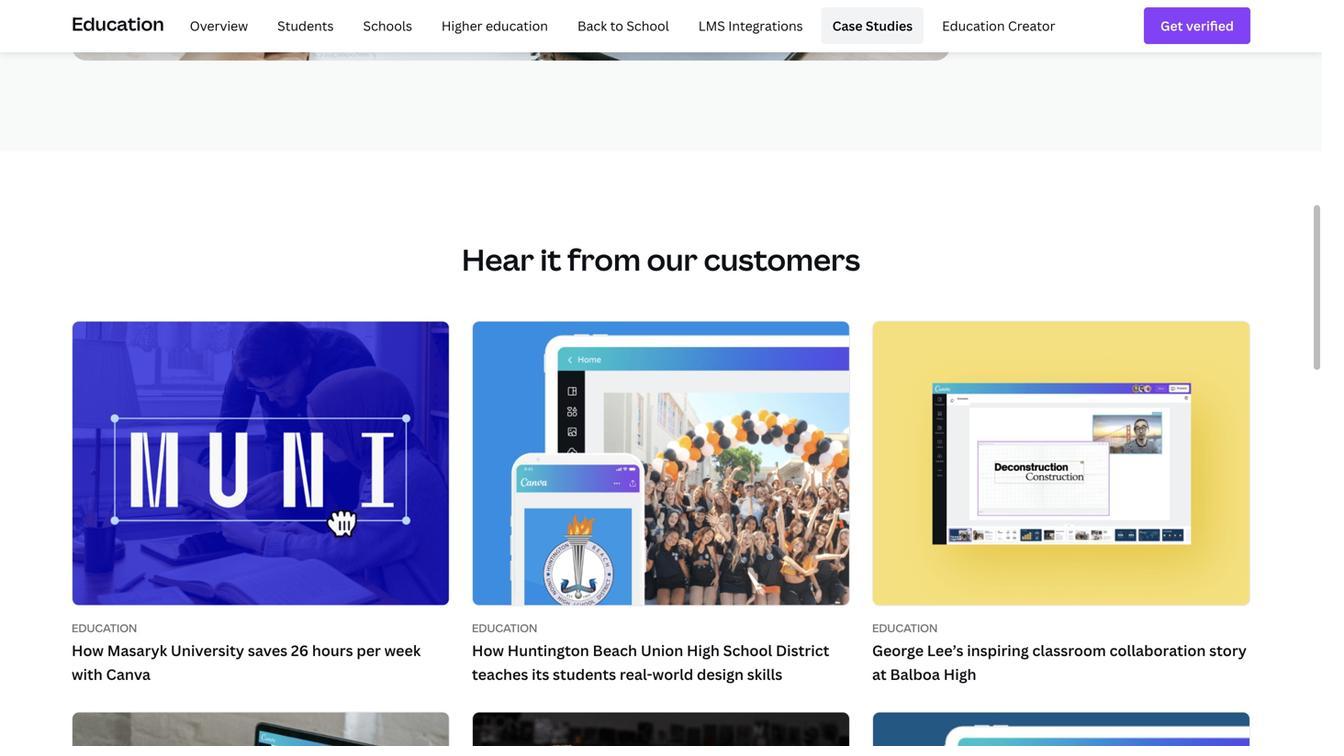 Task type: vqa. For each thing, say whether or not it's contained in the screenshot.
the Modern Yellow Pastel Business Strategy Diagram Brainstorm image on the left of the page
no



Task type: describe. For each thing, give the bounding box(es) containing it.
education creator
[[943, 17, 1056, 34]]

students
[[278, 17, 334, 34]]

balboa
[[891, 665, 941, 685]]

our
[[647, 240, 698, 280]]

lms
[[699, 17, 726, 34]]

school inside education how huntington beach union high school district teaches its students real-world design skills
[[724, 641, 773, 661]]

education creator link
[[932, 7, 1067, 44]]

inspiring
[[968, 641, 1030, 661]]

schools link
[[352, 7, 423, 44]]

union
[[641, 641, 684, 661]]

per
[[357, 641, 381, 661]]

case studies
[[833, 17, 913, 34]]

education for education how masaryk university saves 26 hours per week with canva
[[72, 621, 137, 636]]

customers
[[704, 240, 861, 280]]

back to school
[[578, 17, 670, 34]]

beach
[[593, 641, 638, 661]]

classroom
[[1033, 641, 1107, 661]]

skills
[[748, 665, 783, 685]]

hear
[[462, 240, 534, 280]]

to
[[611, 17, 624, 34]]

case studies link
[[822, 7, 924, 44]]

students
[[553, 665, 617, 685]]

education how huntington beach union high school district teaches its students real-world design skills
[[472, 621, 830, 685]]

george
[[873, 641, 924, 661]]

higher
[[442, 17, 483, 34]]

studies
[[866, 17, 913, 34]]

education for education how huntington beach union high school district teaches its students real-world design skills
[[472, 621, 538, 636]]

high inside education george lee's inspiring classroom collaboration story at balboa high
[[944, 665, 977, 685]]

world
[[653, 665, 694, 685]]

high inside education how huntington beach union high school district teaches its students real-world design skills
[[687, 641, 720, 661]]

saves
[[248, 641, 288, 661]]

hear it from our customers
[[462, 240, 861, 280]]

lms integrations
[[699, 17, 803, 34]]

education how masaryk university saves 26 hours per week with canva
[[72, 621, 421, 685]]

menu bar inside education 'element'
[[172, 7, 1067, 44]]

26
[[291, 641, 309, 661]]

collaboration
[[1110, 641, 1207, 661]]



Task type: locate. For each thing, give the bounding box(es) containing it.
2 how from the left
[[472, 641, 504, 661]]

how
[[72, 641, 104, 661], [472, 641, 504, 661]]

education for education creator
[[943, 17, 1006, 34]]

1 horizontal spatial how
[[472, 641, 504, 661]]

0 horizontal spatial how
[[72, 641, 104, 661]]

school inside menu bar
[[627, 17, 670, 34]]

how inside education how huntington beach union high school district teaches its students real-world design skills
[[472, 641, 504, 661]]

0 horizontal spatial school
[[627, 17, 670, 34]]

get verified image
[[1161, 15, 1235, 36]]

higher education link
[[431, 7, 559, 44]]

students link
[[267, 7, 345, 44]]

canva design files shown in desktop and mobile interfaces image
[[473, 713, 850, 747]]

education inside 'education creator' link
[[943, 17, 1006, 34]]

1 how from the left
[[72, 641, 104, 661]]

education for education george lee's inspiring classroom collaboration story at balboa high
[[873, 621, 938, 636]]

0 vertical spatial school
[[627, 17, 670, 34]]

overview
[[190, 17, 248, 34]]

with
[[72, 665, 103, 685]]

school up "skills"
[[724, 641, 773, 661]]

from
[[568, 240, 641, 280]]

education inside education how huntington beach union high school district teaches its students real-world design skills
[[472, 621, 538, 636]]

case
[[833, 17, 863, 34]]

leander school district thumbnail image
[[874, 713, 1250, 747]]

school right to in the left of the page
[[627, 17, 670, 34]]

how inside education how masaryk university saves 26 hours per week with canva
[[72, 641, 104, 661]]

high down lee's
[[944, 665, 977, 685]]

1 vertical spatial school
[[724, 641, 773, 661]]

1 horizontal spatial school
[[724, 641, 773, 661]]

integrations
[[729, 17, 803, 34]]

its
[[532, 665, 550, 685]]

how up with
[[72, 641, 104, 661]]

education element
[[72, 0, 1251, 51]]

at
[[873, 665, 887, 685]]

university
[[171, 641, 244, 661]]

0 vertical spatial high
[[687, 641, 720, 661]]

huntington
[[508, 641, 590, 661]]

hours
[[312, 641, 353, 661]]

how for how masaryk university saves 26 hours per week with canva
[[72, 641, 104, 661]]

design
[[697, 665, 744, 685]]

high up the design
[[687, 641, 720, 661]]

overview link
[[179, 7, 259, 44]]

week
[[385, 641, 421, 661]]

how up teaches
[[472, 641, 504, 661]]

education for education
[[72, 11, 164, 36]]

canva
[[106, 665, 151, 685]]

1 vertical spatial high
[[944, 665, 977, 685]]

lee's
[[928, 641, 964, 661]]

real-
[[620, 665, 653, 685]]

lms integrations link
[[688, 7, 815, 44]]

education george lee's inspiring classroom collaboration story at balboa high
[[873, 621, 1248, 685]]

high
[[687, 641, 720, 661], [944, 665, 977, 685]]

masaryk
[[107, 641, 167, 661]]

story
[[1210, 641, 1248, 661]]

menu bar
[[172, 7, 1067, 44]]

it
[[540, 240, 562, 280]]

school
[[627, 17, 670, 34], [724, 641, 773, 661]]

higher education
[[442, 17, 548, 34]]

schools
[[363, 17, 412, 34]]

creator
[[1009, 17, 1056, 34]]

education inside education george lee's inspiring classroom collaboration story at balboa high
[[873, 621, 938, 636]]

education
[[486, 17, 548, 34]]

teaches
[[472, 665, 529, 685]]

1 horizontal spatial high
[[944, 665, 977, 685]]

back to school link
[[567, 7, 681, 44]]

0 horizontal spatial high
[[687, 641, 720, 661]]

how for how huntington beach union high school district teaches its students real-world design skills
[[472, 641, 504, 661]]

education inside education how masaryk university saves 26 hours per week with canva
[[72, 621, 137, 636]]

menu bar containing overview
[[172, 7, 1067, 44]]

district
[[776, 641, 830, 661]]

back
[[578, 17, 607, 34]]

education
[[72, 11, 164, 36], [943, 17, 1006, 34], [72, 621, 137, 636], [472, 621, 538, 636], [873, 621, 938, 636]]



